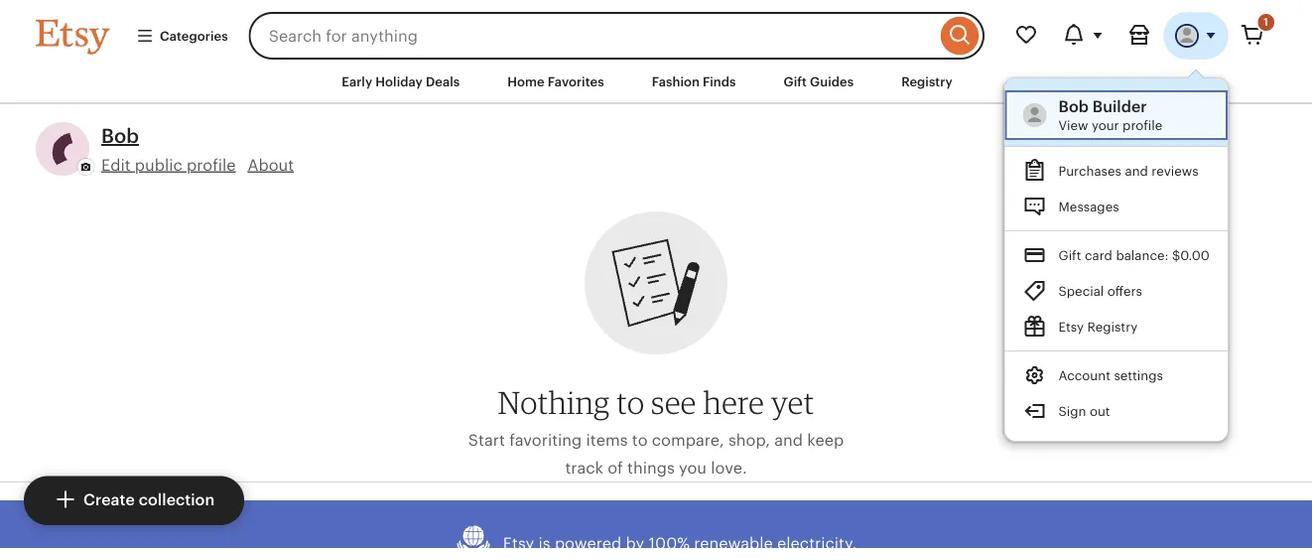 Task type: describe. For each thing, give the bounding box(es) containing it.
0 horizontal spatial profile
[[187, 156, 236, 174]]

about button
[[248, 156, 294, 174]]

your
[[1092, 118, 1120, 133]]

gift for gift guides
[[784, 74, 807, 89]]

keep
[[808, 431, 844, 449]]

guides
[[810, 74, 854, 89]]

bob button
[[101, 122, 139, 150]]

purchases
[[1059, 164, 1122, 179]]

out
[[1091, 404, 1111, 419]]

compare,
[[652, 431, 725, 449]]

early holiday deals link
[[327, 64, 475, 100]]

princess1230 image
[[1188, 128, 1227, 168]]

gift for gift card balance: $ 0.00
[[1059, 248, 1082, 263]]

0.00
[[1181, 248, 1211, 263]]

shop,
[[729, 431, 771, 449]]

create collection
[[83, 491, 215, 509]]

messages
[[1059, 200, 1120, 215]]

sales
[[1143, 148, 1176, 163]]

bob for bob
[[101, 125, 139, 148]]

yet
[[772, 384, 815, 421]]

0 sales link
[[1131, 148, 1176, 163]]

deals
[[426, 74, 460, 89]]

0
[[1131, 148, 1139, 163]]

edit public profile
[[101, 156, 236, 174]]

none search field inside bob builder banner
[[249, 12, 985, 60]]

princess1230 0 sales
[[1076, 128, 1176, 163]]

about
[[248, 156, 294, 174]]

categories button
[[121, 18, 243, 54]]

purchases and reviews link
[[1006, 153, 1228, 189]]

bob builder banner
[[0, 0, 1313, 442]]

special
[[1059, 284, 1105, 299]]

collection
[[139, 491, 215, 509]]

public
[[135, 156, 183, 174]]

$
[[1173, 248, 1181, 263]]

bob builder view your profile
[[1059, 97, 1163, 133]]

reviews
[[1152, 164, 1199, 179]]

princess1230 link
[[1076, 128, 1176, 146]]

menu bar containing early holiday deals
[[0, 60, 1313, 104]]

create collection button
[[24, 476, 245, 525]]

account
[[1059, 368, 1111, 383]]

etsy registry link
[[1006, 309, 1228, 345]]

1
[[1265, 16, 1269, 28]]

registry link
[[887, 64, 968, 100]]

and inside bob builder banner
[[1126, 164, 1149, 179]]

and inside nothing to see here yet start favoriting items to compare, shop, and keep track of things you love.
[[775, 431, 803, 449]]

of
[[608, 459, 624, 477]]

account settings
[[1059, 368, 1164, 383]]

bob for bob builder view your profile
[[1059, 97, 1090, 115]]

etsy registry
[[1059, 320, 1139, 335]]

messages link
[[1006, 189, 1228, 224]]

princess1230
[[1076, 128, 1176, 146]]

holiday
[[376, 74, 423, 89]]

1 link
[[1229, 12, 1277, 60]]

Search for anything text field
[[249, 12, 936, 60]]



Task type: locate. For each thing, give the bounding box(es) containing it.
1 vertical spatial bob builder's avatar image
[[1024, 103, 1047, 127]]

gift guides link
[[769, 64, 869, 100]]

fashion finds
[[652, 74, 736, 89]]

view
[[1059, 118, 1089, 133]]

settings
[[1115, 368, 1164, 383]]

nothing
[[498, 384, 610, 421]]

sign out link
[[1006, 393, 1228, 429]]

registry right 'guides'
[[902, 74, 953, 89]]

balance:
[[1117, 248, 1170, 263]]

gift inside bob builder banner
[[1059, 248, 1082, 263]]

0 vertical spatial bob
[[1059, 97, 1090, 115]]

gift left card
[[1059, 248, 1082, 263]]

card
[[1086, 248, 1113, 263]]

registry down special offers link
[[1088, 320, 1139, 335]]

track
[[565, 459, 604, 477]]

None search field
[[249, 12, 985, 60]]

bob
[[1059, 97, 1090, 115], [101, 125, 139, 148]]

sign out
[[1059, 404, 1111, 419]]

bob builder's avatar image left 1 link on the top right
[[1176, 24, 1200, 48]]

and left keep on the bottom of page
[[775, 431, 803, 449]]

0 vertical spatial and
[[1126, 164, 1149, 179]]

0 horizontal spatial gift
[[784, 74, 807, 89]]

love.
[[711, 459, 747, 477]]

registry inside bob builder banner
[[1088, 320, 1139, 335]]

0 vertical spatial registry
[[902, 74, 953, 89]]

0 vertical spatial gift
[[784, 74, 807, 89]]

favorites
[[548, 74, 604, 89]]

1 vertical spatial bob
[[101, 125, 139, 148]]

1 vertical spatial to
[[632, 431, 648, 449]]

early holiday deals
[[342, 74, 460, 89]]

0 horizontal spatial bob
[[101, 125, 139, 148]]

1 horizontal spatial bob builder's avatar image
[[1176, 24, 1200, 48]]

0 vertical spatial to
[[617, 384, 645, 421]]

0 horizontal spatial registry
[[902, 74, 953, 89]]

early
[[342, 74, 373, 89]]

edit
[[101, 156, 131, 174]]

1 vertical spatial gift
[[1059, 248, 1082, 263]]

purchases and reviews
[[1059, 164, 1199, 179]]

gift
[[784, 74, 807, 89], [1059, 248, 1082, 263]]

menu bar
[[0, 60, 1313, 104]]

1 horizontal spatial registry
[[1088, 320, 1139, 335]]

1 horizontal spatial gift
[[1059, 248, 1082, 263]]

bob up edit
[[101, 125, 139, 148]]

bob builder's avatar image
[[1176, 24, 1200, 48], [1024, 103, 1047, 127]]

offers
[[1108, 284, 1143, 299]]

1 vertical spatial and
[[775, 431, 803, 449]]

edit public profile link
[[101, 156, 236, 174]]

profile inside bob builder view your profile
[[1123, 118, 1163, 133]]

account settings link
[[1006, 358, 1228, 393]]

etsy
[[1059, 320, 1085, 335]]

bob inside bob builder view your profile
[[1059, 97, 1090, 115]]

gift inside menu bar
[[784, 74, 807, 89]]

0 vertical spatial bob builder's avatar image
[[1176, 24, 1200, 48]]

bob builder's avatar image left view on the top right
[[1024, 103, 1047, 127]]

0 horizontal spatial and
[[775, 431, 803, 449]]

special offers
[[1059, 284, 1143, 299]]

gift card balance: $ 0.00
[[1059, 248, 1211, 263]]

you
[[679, 459, 707, 477]]

create
[[83, 491, 135, 509]]

1 horizontal spatial profile
[[1123, 118, 1163, 133]]

see
[[652, 384, 697, 421]]

profile right public
[[187, 156, 236, 174]]

registry
[[902, 74, 953, 89], [1088, 320, 1139, 335]]

nothing to see here yet start favoriting items to compare, shop, and keep track of things you love.
[[469, 384, 844, 477]]

finds
[[703, 74, 736, 89]]

special offers link
[[1006, 273, 1228, 309]]

1 horizontal spatial and
[[1126, 164, 1149, 179]]

to up things
[[632, 431, 648, 449]]

0 vertical spatial profile
[[1123, 118, 1163, 133]]

and
[[1126, 164, 1149, 179], [775, 431, 803, 449]]

home
[[508, 74, 545, 89]]

profile
[[1123, 118, 1163, 133], [187, 156, 236, 174]]

bob up view on the top right
[[1059, 97, 1090, 115]]

to left see
[[617, 384, 645, 421]]

items
[[586, 431, 628, 449]]

gift guides
[[784, 74, 854, 89]]

builder
[[1093, 97, 1148, 115]]

categories
[[160, 28, 228, 43]]

start
[[469, 431, 505, 449]]

view your profile element
[[1059, 96, 1211, 116]]

gift left 'guides'
[[784, 74, 807, 89]]

sign
[[1059, 404, 1087, 419]]

1 vertical spatial registry
[[1088, 320, 1139, 335]]

and down the 0
[[1126, 164, 1149, 179]]

0 horizontal spatial bob builder's avatar image
[[1024, 103, 1047, 127]]

fashion finds link
[[637, 64, 751, 100]]

favoriting
[[510, 431, 582, 449]]

here
[[704, 384, 765, 421]]

things
[[628, 459, 675, 477]]

to
[[617, 384, 645, 421], [632, 431, 648, 449]]

1 horizontal spatial bob
[[1059, 97, 1090, 115]]

profile down view your profile element
[[1123, 118, 1163, 133]]

home favorites link
[[493, 64, 619, 100]]

fashion
[[652, 74, 700, 89]]

home favorites
[[508, 74, 604, 89]]

1 vertical spatial profile
[[187, 156, 236, 174]]



Task type: vqa. For each thing, say whether or not it's contained in the screenshot.
Registry inside Bob Builder Banner
yes



